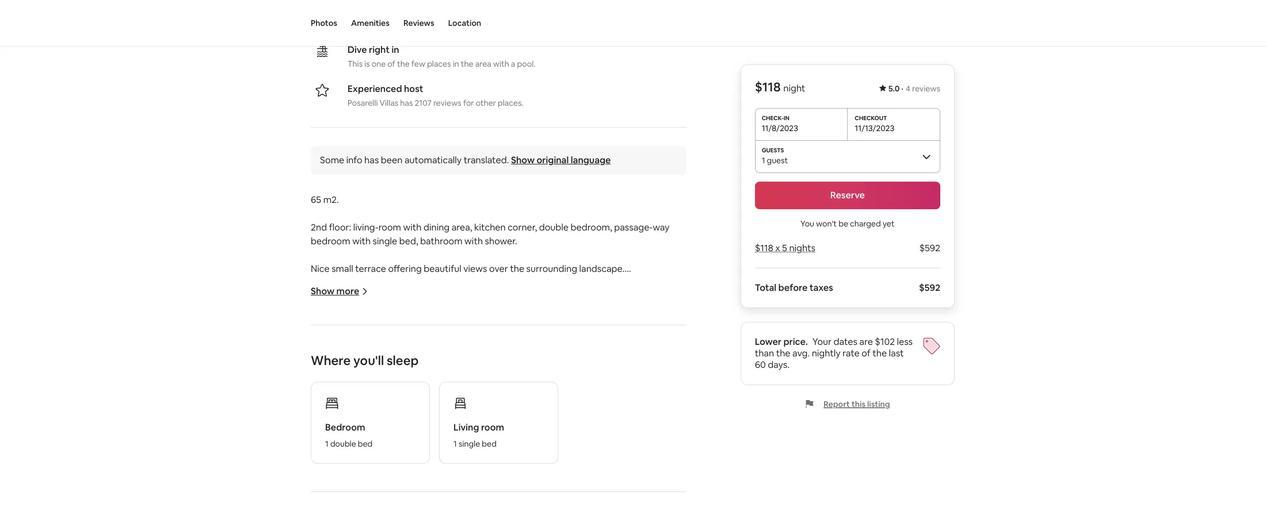 Task type: vqa. For each thing, say whether or not it's contained in the screenshot.
the leftmost Add to wishlist: Home in Tucson image
no



Task type: describe. For each thing, give the bounding box(es) containing it.
holidays
[[595, 305, 630, 317]]

pool.
[[517, 59, 536, 69]]

2nd
[[311, 222, 327, 234]]

you'll
[[354, 353, 384, 369]]

right
[[369, 44, 390, 56]]

show more
[[311, 286, 360, 298]]

montegufoni castle is part of a large estate comprising vineyards and olive trees and is surrounded by the beautiful chianti landscape. in the castle there are 39 apartments and a large garden with a nice swimming pool: the perfect spot to relax and have fun with your family and friends.
[[311, 429, 686, 483]]

$118 for $118 night
[[755, 79, 781, 95]]

to inside == property == castello di montegufoni is an exclusive location to spend wonderful holidays in the heart of chianti region.
[[511, 305, 520, 317]]

$102
[[875, 336, 895, 348]]

this
[[852, 400, 866, 410]]

amenities
[[351, 18, 390, 28]]

the...
[[533, 360, 553, 372]]

report this listing button
[[806, 400, 891, 410]]

a right part
[[436, 429, 441, 441]]

is left part
[[396, 429, 403, 441]]

2nd floor: living-room with dining area, kitchen corner, double bedroom, passage-way bedroom with single bed, bathroom with shower.
[[311, 222, 672, 248]]

before
[[779, 282, 808, 294]]

report this listing
[[824, 400, 891, 410]]

the left the avg.
[[777, 348, 791, 360]]

by inside dating back to the 12th century and restored in the 17th century by the noble family of acciaioli, the castle has a magnificent tower built on the...
[[583, 346, 593, 358]]

room inside 2nd floor: living-room with dining area, kitchen corner, double bedroom, passage-way bedroom with single bed, bathroom with shower.
[[379, 222, 401, 234]]

and down garden
[[359, 471, 375, 483]]

and right trees
[[650, 429, 666, 441]]

built
[[499, 360, 518, 372]]

friends.
[[377, 471, 409, 483]]

chianti inside == property == castello di montegufoni is an exclusive location to spend wonderful holidays in the heart of chianti region.
[[322, 319, 352, 331]]

in
[[510, 443, 517, 455]]

bedroom
[[325, 422, 365, 434]]

in right vecchio
[[474, 402, 481, 414]]

there
[[563, 443, 586, 455]]

your
[[813, 336, 832, 348]]

di
[[347, 305, 355, 317]]

rate
[[843, 348, 860, 360]]

a up your
[[311, 457, 316, 469]]

olive
[[604, 429, 624, 441]]

60
[[755, 359, 766, 371]]

in right right
[[392, 44, 399, 56]]

nightly
[[812, 348, 841, 360]]

yet
[[883, 219, 895, 229]]

restored
[[464, 346, 501, 358]]

been
[[381, 155, 403, 167]]

won't
[[817, 219, 837, 229]]

are inside montegufoni castle is part of a large estate comprising vineyards and olive trees and is surrounded by the beautiful chianti landscape. in the castle there are 39 apartments and a large garden with a nice swimming pool: the perfect spot to relax and have fun with your family and friends.
[[588, 443, 601, 455]]

with up friends.
[[373, 457, 392, 469]]

show original language button
[[511, 155, 611, 167]]

where
[[311, 353, 351, 369]]

in inside dating back to the 12th century and restored in the 17th century by the noble family of acciaioli, the castle has a magnificent tower built on the...
[[503, 346, 510, 358]]

and left olive
[[586, 429, 602, 441]]

m2.
[[323, 194, 339, 206]]

days.
[[768, 359, 790, 371]]

fun
[[634, 457, 648, 469]]

spot
[[539, 457, 558, 469]]

$118 for $118 x 5 nights
[[755, 242, 774, 255]]

sleep
[[387, 353, 419, 369]]

and inside dating back to the 12th century and restored in the 17th century by the noble family of acciaioli, the castle has a magnificent tower built on the...
[[446, 346, 462, 358]]

garden
[[341, 457, 371, 469]]

of left palazzo
[[394, 402, 403, 414]]

model
[[319, 402, 346, 414]]

of inside == property == castello di montegufoni is an exclusive location to spend wonderful holidays in the heart of chianti region.
[[311, 319, 320, 331]]

with right fun
[[650, 457, 668, 469]]

where you'll sleep
[[311, 353, 419, 369]]

of inside dating back to the 12th century and restored in the 17th century by the noble family of acciaioli, the castle has a magnificent tower built on the...
[[665, 346, 674, 358]]

castle inside dating back to the 12th century and restored in the 17th century by the noble family of acciaioli, the castle has a magnificent tower built on the...
[[366, 360, 393, 372]]

terrace
[[355, 263, 386, 275]]

montegufoni inside montegufoni castle is part of a large estate comprising vineyards and olive trees and is surrounded by the beautiful chianti landscape. in the castle there are 39 apartments and a large garden with a nice swimming pool: the perfect spot to relax and have fun with your family and friends.
[[311, 429, 365, 441]]

night
[[784, 82, 806, 94]]

of inside your dates are $102 less than the avg. nightly rate of the last 60 days.
[[862, 348, 871, 360]]

the up bedroom
[[359, 402, 374, 414]]

5.0
[[889, 83, 900, 94]]

this
[[348, 59, 363, 69]]

dating
[[311, 346, 339, 358]]

nice small terrace offering beautiful views over the surrounding landscape.
[[311, 263, 625, 275]]

over
[[489, 263, 508, 275]]

living
[[454, 422, 479, 434]]

in right places
[[453, 59, 459, 69]]

are inside your dates are $102 less than the avg. nightly rate of the last 60 days.
[[860, 336, 873, 348]]

bed,
[[399, 236, 418, 248]]

you
[[801, 219, 815, 229]]

$118 x 5 nights button
[[755, 242, 816, 255]]

swimming
[[420, 457, 464, 469]]

surrounding
[[527, 263, 578, 275]]

automatically
[[405, 155, 462, 167]]

castle
[[536, 443, 561, 455]]

apartments
[[616, 443, 666, 455]]

dates
[[834, 336, 858, 348]]

location button
[[448, 0, 482, 46]]

dating back to the 12th century and restored in the 17th century by the noble family of acciaioli, the castle has a magnificent tower built on the...
[[311, 346, 676, 372]]

location
[[448, 18, 482, 28]]

$118 night
[[755, 79, 806, 95]]

and right apartments
[[668, 443, 684, 455]]

1 inside dropdown button
[[762, 155, 766, 166]]

the inside == property == castello di montegufoni is an exclusive location to spend wonderful holidays in the heart of chianti region.
[[641, 305, 656, 317]]

trees
[[626, 429, 648, 441]]

total
[[755, 282, 777, 294]]

to inside dating back to the 12th century and restored in the 17th century by the noble family of acciaioli, the castle has a magnificent tower built on the...
[[364, 346, 373, 358]]

single inside 2nd floor: living-room with dining area, kitchen corner, double bedroom, passage-way bedroom with single bed, bathroom with shower.
[[373, 236, 397, 248]]

2 century from the left
[[548, 346, 581, 358]]

landscape. inside montegufoni castle is part of a large estate comprising vineyards and olive trees and is surrounded by the beautiful chianti landscape. in the castle there are 39 apartments and a large garden with a nice swimming pool: the perfect spot to relax and have fun with your family and friends.
[[462, 443, 508, 455]]

back
[[341, 346, 362, 358]]

bed inside bedroom 1 double bed
[[358, 440, 373, 450]]

39
[[603, 443, 614, 455]]

the up friends.
[[374, 443, 389, 455]]

2 == from the left
[[363, 291, 374, 303]]

double inside bedroom 1 double bed
[[330, 440, 356, 450]]

is right trees
[[668, 429, 674, 441]]

you won't be charged yet
[[801, 219, 895, 229]]

2107
[[415, 98, 432, 108]]

17th
[[528, 346, 546, 358]]

the right pool:
[[489, 457, 503, 469]]

exclusive
[[434, 305, 472, 317]]

an
[[422, 305, 432, 317]]

vineyards
[[544, 429, 584, 441]]

the left 12th
[[375, 346, 390, 358]]

1 vertical spatial large
[[318, 457, 339, 469]]

noble
[[612, 346, 636, 358]]

avg.
[[793, 348, 810, 360]]

0 horizontal spatial show
[[311, 286, 335, 298]]

the right in at the bottom left of page
[[519, 443, 534, 455]]

total before taxes
[[755, 282, 834, 294]]

castle inside montegufoni castle is part of a large estate comprising vineyards and olive trees and is surrounded by the beautiful chianti landscape. in the castle there are 39 apartments and a large garden with a nice swimming pool: the perfect spot to relax and have fun with your family and friends.
[[367, 429, 394, 441]]

to inside montegufoni castle is part of a large estate comprising vineyards and olive trees and is surrounded by the beautiful chianti landscape. in the castle there are 39 apartments and a large garden with a nice swimming pool: the perfect spot to relax and have fun with your family and friends.
[[560, 457, 570, 469]]

double inside 2nd floor: living-room with dining area, kitchen corner, double bedroom, passage-way bedroom with single bed, bathroom with shower.
[[539, 222, 569, 234]]



Task type: locate. For each thing, give the bounding box(es) containing it.
double right corner,
[[539, 222, 569, 234]]

bed up pool:
[[482, 440, 497, 450]]

bathroom
[[420, 236, 463, 248]]

1 horizontal spatial single
[[459, 440, 480, 450]]

one inside dive right in this is one of the few places in the area with a pool.
[[372, 59, 386, 69]]

a left nice
[[394, 457, 399, 469]]

montegufoni
[[357, 305, 412, 317], [311, 429, 365, 441]]

1 horizontal spatial by
[[583, 346, 593, 358]]

of down castello
[[311, 319, 320, 331]]

has inside experienced host posarelli villas has 2107 reviews for other places.
[[400, 98, 413, 108]]

1 vertical spatial room
[[481, 422, 505, 434]]

the left area
[[461, 59, 474, 69]]

by left noble
[[583, 346, 593, 358]]

with right area
[[493, 59, 510, 69]]

acciaioli,
[[311, 360, 348, 372]]

0 vertical spatial show
[[511, 155, 535, 167]]

passage-
[[615, 222, 653, 234]]

0 horizontal spatial room
[[379, 222, 401, 234]]

1 vertical spatial montegufoni
[[311, 429, 365, 441]]

family down garden
[[332, 471, 357, 483]]

0 horizontal spatial chianti
[[322, 319, 352, 331]]

1 vertical spatial family
[[332, 471, 357, 483]]

the down "back"
[[350, 360, 364, 372]]

0 horizontal spatial ==
[[311, 291, 322, 303]]

$592
[[920, 242, 941, 255], [920, 282, 941, 294]]

charged
[[851, 219, 881, 229]]

0 horizontal spatial family
[[332, 471, 357, 483]]

1 down living on the left bottom of page
[[454, 440, 457, 450]]

== property == castello di montegufoni is an exclusive location to spend wonderful holidays in the heart of chianti region.
[[311, 291, 683, 331]]

reviews left for
[[434, 98, 462, 108]]

0 vertical spatial $118
[[755, 79, 781, 95]]

1 horizontal spatial 1
[[454, 440, 457, 450]]

1 bed from the left
[[358, 440, 373, 450]]

beautiful up nice
[[391, 443, 428, 455]]

2 vertical spatial has
[[395, 360, 410, 372]]

0 vertical spatial landscape.
[[580, 263, 625, 275]]

1 guest
[[762, 155, 788, 166]]

villas
[[380, 98, 399, 108]]

the left few
[[397, 59, 410, 69]]

0 horizontal spatial double
[[330, 440, 356, 450]]

landscape. up holidays
[[580, 263, 625, 275]]

few
[[412, 59, 426, 69]]

11/13/2023
[[855, 123, 895, 134]]

1 horizontal spatial chianti
[[430, 443, 460, 455]]

show up castello
[[311, 286, 335, 298]]

room inside 'living room 1 single bed'
[[481, 422, 505, 434]]

last
[[889, 348, 904, 360]]

by up garden
[[362, 443, 372, 455]]

places.
[[498, 98, 524, 108]]

property
[[324, 291, 361, 303]]

single inside 'living room 1 single bed'
[[459, 440, 480, 450]]

1 horizontal spatial reviews
[[913, 83, 941, 94]]

the right over
[[510, 263, 525, 275]]

0 vertical spatial has
[[400, 98, 413, 108]]

landscape. down estate
[[462, 443, 508, 455]]

offering
[[388, 263, 422, 275]]

1 horizontal spatial to
[[511, 305, 520, 317]]

montegufoni inside == property == castello di montegufoni is an exclusive location to spend wonderful holidays in the heart of chianti region.
[[357, 305, 412, 317]]

0 vertical spatial are
[[860, 336, 873, 348]]

2 vertical spatial to
[[560, 457, 570, 469]]

1 horizontal spatial family
[[638, 346, 663, 358]]

large
[[443, 429, 464, 441], [318, 457, 339, 469]]

0 horizontal spatial are
[[588, 443, 601, 455]]

language
[[571, 155, 611, 167]]

taxes
[[810, 282, 834, 294]]

a left "magnificent"
[[412, 360, 417, 372]]

original
[[537, 155, 569, 167]]

0 vertical spatial reviews
[[913, 83, 941, 94]]

1 vertical spatial chianti
[[430, 443, 460, 455]]

report
[[824, 400, 850, 410]]

by inside montegufoni castle is part of a large estate comprising vineyards and olive trees and is surrounded by the beautiful chianti landscape. in the castle there are 39 apartments and a large garden with a nice swimming pool: the perfect spot to relax and have fun with your family and friends.
[[362, 443, 372, 455]]

2 $592 from the top
[[920, 282, 941, 294]]

has right info
[[365, 155, 379, 167]]

1 vertical spatial $592
[[920, 282, 941, 294]]

1 vertical spatial single
[[459, 440, 480, 450]]

of right rate on the bottom of the page
[[862, 348, 871, 360]]

65
[[311, 194, 321, 206]]

host
[[404, 83, 424, 95]]

is left an
[[414, 305, 420, 317]]

bedroom
[[311, 236, 350, 248]]

century up the the...
[[548, 346, 581, 358]]

be
[[839, 219, 849, 229]]

than
[[755, 348, 775, 360]]

0 vertical spatial large
[[443, 429, 464, 441]]

1 vertical spatial beautiful
[[391, 443, 428, 455]]

1 vertical spatial castle
[[367, 429, 394, 441]]

listing
[[868, 400, 891, 410]]

on
[[520, 360, 531, 372]]

chianti up swimming at the bottom
[[430, 443, 460, 455]]

1 inside bedroom 1 double bed
[[325, 440, 329, 450]]

1 vertical spatial show
[[311, 286, 335, 298]]

1 vertical spatial are
[[588, 443, 601, 455]]

by
[[583, 346, 593, 358], [362, 443, 372, 455]]

and down 39
[[594, 457, 610, 469]]

of inside dive right in this is one of the few places in the area with a pool.
[[388, 59, 396, 69]]

bedroom 1 double bed
[[325, 422, 373, 450]]

experienced
[[348, 83, 402, 95]]

one
[[372, 59, 386, 69], [376, 402, 392, 414]]

perfect
[[505, 457, 537, 469]]

montegufoni up region.
[[357, 305, 412, 317]]

0 vertical spatial $592
[[920, 242, 941, 255]]

1 horizontal spatial bed
[[482, 440, 497, 450]]

double
[[539, 222, 569, 234], [330, 440, 356, 450]]

is inside == property == castello di montegufoni is an exclusive location to spend wonderful holidays in the heart of chianti region.
[[414, 305, 420, 317]]

in up 'built'
[[503, 346, 510, 358]]

castello
[[311, 305, 345, 317]]

palazzo
[[405, 402, 436, 414]]

in right holidays
[[632, 305, 639, 317]]

bed up garden
[[358, 440, 373, 450]]

with down area,
[[465, 236, 483, 248]]

a
[[511, 59, 516, 69], [412, 360, 417, 372], [436, 429, 441, 441], [311, 457, 316, 469], [394, 457, 399, 469]]

to
[[511, 305, 520, 317], [364, 346, 373, 358], [560, 457, 570, 469]]

some info has been automatically translated. show original language
[[320, 155, 611, 167]]

one down right
[[372, 59, 386, 69]]

region.
[[354, 319, 385, 331]]

estate
[[466, 429, 493, 441]]

== right 'more'
[[363, 291, 374, 303]]

·
[[902, 83, 904, 94]]

family inside dating back to the 12th century and restored in the 17th century by the noble family of acciaioli, the castle has a magnificent tower built on the...
[[638, 346, 663, 358]]

bed
[[358, 440, 373, 450], [482, 440, 497, 450]]

relax
[[572, 457, 592, 469]]

1 horizontal spatial show
[[511, 155, 535, 167]]

1 vertical spatial double
[[330, 440, 356, 450]]

of right model
[[348, 402, 357, 414]]

2 $118 from the top
[[755, 242, 774, 255]]

double down bedroom
[[330, 440, 356, 450]]

with inside dive right in this is one of the few places in the area with a pool.
[[493, 59, 510, 69]]

nice
[[401, 457, 418, 469]]

tower
[[472, 360, 497, 372]]

0 vertical spatial to
[[511, 305, 520, 317]]

reviews button
[[404, 0, 435, 46]]

a left pool.
[[511, 59, 516, 69]]

shower.
[[485, 236, 518, 248]]

1 vertical spatial to
[[364, 346, 373, 358]]

bed inside 'living room 1 single bed'
[[482, 440, 497, 450]]

2 bed from the left
[[482, 440, 497, 450]]

0 horizontal spatial to
[[364, 346, 373, 358]]

1 left "guest"
[[762, 155, 766, 166]]

room
[[379, 222, 401, 234], [481, 422, 505, 434]]

1 horizontal spatial are
[[860, 336, 873, 348]]

$118
[[755, 79, 781, 95], [755, 242, 774, 255]]

lower
[[755, 336, 782, 348]]

0 horizontal spatial 1
[[325, 440, 329, 450]]

way
[[653, 222, 670, 234]]

0 vertical spatial family
[[638, 346, 663, 358]]

1 horizontal spatial double
[[539, 222, 569, 234]]

0 vertical spatial one
[[372, 59, 386, 69]]

1 horizontal spatial landscape.
[[580, 263, 625, 275]]

the up on
[[512, 346, 526, 358]]

the left last
[[873, 348, 887, 360]]

family inside montegufoni castle is part of a large estate comprising vineyards and olive trees and is surrounded by the beautiful chianti landscape. in the castle there are 39 apartments and a large garden with a nice swimming pool: the perfect spot to relax and have fun with your family and friends.
[[332, 471, 357, 483]]

0 horizontal spatial single
[[373, 236, 397, 248]]

floor:
[[329, 222, 351, 234]]

single
[[373, 236, 397, 248], [459, 440, 480, 450]]

and up "magnificent"
[[446, 346, 462, 358]]

0 vertical spatial montegufoni
[[357, 305, 412, 317]]

1 vertical spatial has
[[365, 155, 379, 167]]

of right part
[[425, 429, 434, 441]]

reviews
[[404, 18, 435, 28]]

chianti down castello
[[322, 319, 352, 331]]

one left palazzo
[[376, 402, 392, 414]]

have
[[612, 457, 632, 469]]

to left the spend
[[511, 305, 520, 317]]

is
[[365, 59, 370, 69], [414, 305, 420, 317], [396, 429, 403, 441], [668, 429, 674, 441]]

living room 1 single bed
[[454, 422, 505, 450]]

0 vertical spatial beautiful
[[424, 263, 462, 275]]

2 horizontal spatial to
[[560, 457, 570, 469]]

florence.
[[483, 402, 522, 414]]

1 vertical spatial reviews
[[434, 98, 462, 108]]

other
[[476, 98, 496, 108]]

a inside dating back to the 12th century and restored in the 17th century by the noble family of acciaioli, the castle has a magnificent tower built on the...
[[412, 360, 417, 372]]

0 vertical spatial by
[[583, 346, 593, 358]]

0 vertical spatial double
[[539, 222, 569, 234]]

castle down 12th
[[366, 360, 393, 372]]

1 $118 from the top
[[755, 79, 781, 95]]

1 vertical spatial by
[[362, 443, 372, 455]]

== up castello
[[311, 291, 322, 303]]

1 vertical spatial $118
[[755, 242, 774, 255]]

1 vertical spatial one
[[376, 402, 392, 414]]

beautiful down bathroom
[[424, 263, 462, 275]]

area
[[475, 59, 492, 69]]

spend
[[522, 305, 548, 317]]

dining
[[424, 222, 450, 234]]

nights
[[790, 242, 816, 255]]

chianti
[[322, 319, 352, 331], [430, 443, 460, 455]]

room up 'bed,'
[[379, 222, 401, 234]]

area,
[[452, 222, 473, 234]]

photos
[[311, 18, 337, 28]]

in
[[392, 44, 399, 56], [453, 59, 459, 69], [632, 305, 639, 317], [503, 346, 510, 358], [474, 402, 481, 414]]

heart
[[658, 305, 681, 317]]

large left estate
[[443, 429, 464, 441]]

1 down bedroom
[[325, 440, 329, 450]]

$118 left night
[[755, 79, 781, 95]]

reviews inside experienced host posarelli villas has 2107 reviews for other places.
[[434, 98, 462, 108]]

more
[[337, 286, 360, 298]]

0 horizontal spatial landscape.
[[462, 443, 508, 455]]

montegufoni up surrounded
[[311, 429, 365, 441]]

corner,
[[508, 222, 537, 234]]

are left $102
[[860, 336, 873, 348]]

of inside montegufoni castle is part of a large estate comprising vineyards and olive trees and is surrounded by the beautiful chianti landscape. in the castle there are 39 apartments and a large garden with a nice swimming pool: the perfect spot to relax and have fun with your family and friends.
[[425, 429, 434, 441]]

room down florence. at the bottom left of page
[[481, 422, 505, 434]]

the left noble
[[595, 346, 610, 358]]

0 vertical spatial chianti
[[322, 319, 352, 331]]

posarelli
[[348, 98, 378, 108]]

with up 'bed,'
[[403, 222, 422, 234]]

...
[[311, 402, 317, 414]]

beautiful inside montegufoni castle is part of a large estate comprising vineyards and olive trees and is surrounded by the beautiful chianti landscape. in the castle there are 39 apartments and a large garden with a nice swimming pool: the perfect spot to relax and have fun with your family and friends.
[[391, 443, 428, 455]]

11/8/2023
[[762, 123, 799, 134]]

castle left part
[[367, 429, 394, 441]]

1 inside 'living room 1 single bed'
[[454, 440, 457, 450]]

is inside dive right in this is one of the few places in the area with a pool.
[[365, 59, 370, 69]]

your
[[311, 471, 330, 483]]

in inside == property == castello di montegufoni is an exclusive location to spend wonderful holidays in the heart of chianti region.
[[632, 305, 639, 317]]

1 $592 from the top
[[920, 242, 941, 255]]

has
[[400, 98, 413, 108], [365, 155, 379, 167], [395, 360, 410, 372]]

the left heart
[[641, 305, 656, 317]]

with down living-
[[352, 236, 371, 248]]

1 horizontal spatial room
[[481, 422, 505, 434]]

1 horizontal spatial ==
[[363, 291, 374, 303]]

single down living-
[[373, 236, 397, 248]]

surrounded
[[311, 443, 360, 455]]

has down 12th
[[395, 360, 410, 372]]

1 horizontal spatial large
[[443, 429, 464, 441]]

reviews right 4
[[913, 83, 941, 94]]

reserve
[[831, 189, 865, 202]]

a inside dive right in this is one of the few places in the area with a pool.
[[511, 59, 516, 69]]

to right "back"
[[364, 346, 373, 358]]

show left the original
[[511, 155, 535, 167]]

$118 left x
[[755, 242, 774, 255]]

has inside dating back to the 12th century and restored in the 17th century by the noble family of acciaioli, the castle has a magnificent tower built on the...
[[395, 360, 410, 372]]

is right this
[[365, 59, 370, 69]]

1 == from the left
[[311, 291, 322, 303]]

2 horizontal spatial 1
[[762, 155, 766, 166]]

living-
[[353, 222, 379, 234]]

to right the spot
[[560, 457, 570, 469]]

are left 39
[[588, 443, 601, 455]]

0 vertical spatial castle
[[366, 360, 393, 372]]

0 vertical spatial room
[[379, 222, 401, 234]]

chianti inside montegufoni castle is part of a large estate comprising vineyards and olive trees and is surrounded by the beautiful chianti landscape. in the castle there are 39 apartments and a large garden with a nice swimming pool: the perfect spot to relax and have fun with your family and friends.
[[430, 443, 460, 455]]

of down right
[[388, 59, 396, 69]]

experienced host posarelli villas has 2107 reviews for other places.
[[348, 83, 524, 108]]

0 horizontal spatial century
[[412, 346, 444, 358]]

0 horizontal spatial reviews
[[434, 98, 462, 108]]

0 horizontal spatial large
[[318, 457, 339, 469]]

0 horizontal spatial bed
[[358, 440, 373, 450]]

family right noble
[[638, 346, 663, 358]]

0 horizontal spatial by
[[362, 443, 372, 455]]

x
[[776, 242, 781, 255]]

guest
[[767, 155, 788, 166]]

1 horizontal spatial century
[[548, 346, 581, 358]]

1 century from the left
[[412, 346, 444, 358]]

of down heart
[[665, 346, 674, 358]]

large down surrounded
[[318, 457, 339, 469]]

single down living on the left bottom of page
[[459, 440, 480, 450]]

has down host
[[400, 98, 413, 108]]

0 vertical spatial single
[[373, 236, 397, 248]]

1 vertical spatial landscape.
[[462, 443, 508, 455]]

location
[[474, 305, 509, 317]]

century up "magnificent"
[[412, 346, 444, 358]]



